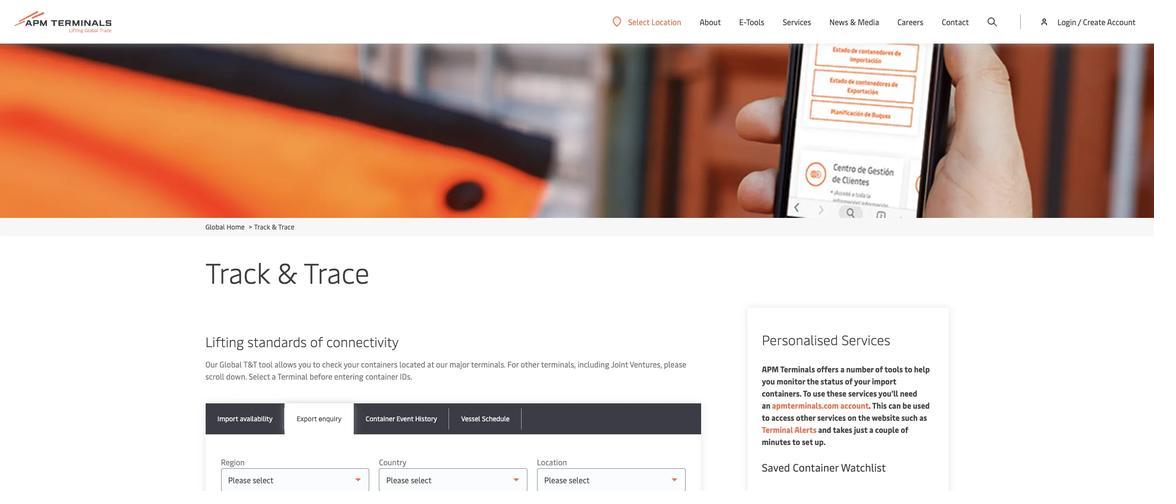 Task type: describe. For each thing, give the bounding box(es) containing it.
at
[[427, 359, 434, 369]]

your inside the our global t&t tool allows you to check your containers located at our major terminals. for other terminals, including joint ventures, please scroll down. select a terminal before entering container ids.
[[344, 359, 359, 369]]

an
[[762, 400, 771, 411]]

tab list containing import availability
[[206, 403, 701, 434]]

takes
[[833, 424, 853, 435]]

terminals,
[[541, 359, 576, 369]]

minutes
[[762, 436, 791, 447]]

help
[[915, 364, 930, 374]]

import
[[873, 376, 897, 386]]

careers
[[898, 16, 924, 27]]

news
[[830, 16, 849, 27]]

/
[[1079, 16, 1082, 27]]

status
[[821, 376, 844, 386]]

personalised services
[[762, 330, 891, 349]]

0 horizontal spatial trace
[[278, 222, 295, 231]]

availability
[[240, 414, 273, 423]]

down.
[[226, 371, 247, 382]]

& for track
[[277, 253, 298, 291]]

the inside . this can be used to access other services on the website such as terminal alerts
[[859, 412, 871, 423]]

standards
[[248, 332, 307, 351]]

e-tools button
[[740, 0, 765, 44]]

apm
[[762, 364, 779, 374]]

access
[[772, 412, 795, 423]]

news & media
[[830, 16, 880, 27]]

careers button
[[898, 0, 924, 44]]

account
[[841, 400, 869, 411]]

for
[[508, 359, 519, 369]]

to inside the our global t&t tool allows you to check your containers located at our major terminals. for other terminals, including joint ventures, please scroll down. select a terminal before entering container ids.
[[313, 359, 320, 369]]

of down number
[[846, 376, 853, 386]]

vessel schedule button
[[450, 403, 522, 434]]

of up import
[[876, 364, 884, 374]]

services inside . this can be used to access other services on the website such as terminal alerts
[[818, 412, 847, 423]]

0 horizontal spatial services
[[783, 16, 812, 27]]

export
[[297, 414, 317, 423]]

as
[[920, 412, 928, 423]]

to
[[804, 388, 812, 399]]

our
[[436, 359, 448, 369]]

& for news
[[851, 16, 857, 27]]

and takes just a couple of minutes to set up.
[[762, 424, 909, 447]]

connectivity
[[327, 332, 399, 351]]

terminal inside the our global t&t tool allows you to check your containers located at our major terminals. for other terminals, including joint ventures, please scroll down. select a terminal before entering container ids.
[[278, 371, 308, 382]]

contact
[[943, 16, 970, 27]]

major
[[450, 359, 470, 369]]

container inside button
[[366, 414, 395, 423]]

event
[[397, 414, 414, 423]]

the inside the apm terminals offers a number of tools to help you monitor the status of your import containers. to use these services you'll need an
[[807, 376, 819, 386]]

a for tools
[[841, 364, 845, 374]]

0 vertical spatial track
[[254, 222, 270, 231]]

joint
[[611, 359, 629, 369]]

import
[[218, 414, 238, 423]]

1 vertical spatial location
[[537, 457, 567, 467]]

set
[[803, 436, 814, 447]]

services button
[[783, 0, 812, 44]]

1 vertical spatial track
[[206, 253, 270, 291]]

need
[[901, 388, 918, 399]]

1 horizontal spatial location
[[652, 16, 682, 27]]

your inside the apm terminals offers a number of tools to help you monitor the status of your import containers. to use these services you'll need an
[[855, 376, 871, 386]]

container event history button
[[354, 403, 450, 434]]

be
[[903, 400, 912, 411]]

select location
[[629, 16, 682, 27]]

account
[[1108, 16, 1137, 27]]

. this can be used to access other services on the website such as terminal alerts
[[762, 400, 930, 435]]

other inside . this can be used to access other services on the website such as terminal alerts
[[797, 412, 816, 423]]

login / create account link
[[1040, 0, 1137, 44]]

track & trace
[[206, 253, 370, 291]]

1 horizontal spatial services
[[842, 330, 891, 349]]

other inside the our global t&t tool allows you to check your containers located at our major terminals. for other terminals, including joint ventures, please scroll down. select a terminal before entering container ids.
[[521, 359, 540, 369]]

used
[[914, 400, 930, 411]]

a for minutes
[[870, 424, 874, 435]]

personalised
[[762, 330, 839, 349]]

can
[[889, 400, 902, 411]]

vessel schedule
[[462, 414, 510, 423]]

1 horizontal spatial trace
[[304, 253, 370, 291]]

home
[[227, 222, 245, 231]]

monitor
[[777, 376, 806, 386]]

1 vertical spatial &
[[272, 222, 277, 231]]

еnquiry
[[319, 414, 342, 423]]

couple
[[876, 424, 900, 435]]

export еnquiry
[[297, 414, 342, 423]]

e-tools
[[740, 16, 765, 27]]

region
[[221, 457, 245, 467]]

number
[[847, 364, 874, 374]]

apmterminals.com
[[773, 400, 839, 411]]

login / create account
[[1058, 16, 1137, 27]]



Task type: locate. For each thing, give the bounding box(es) containing it.
container down up. in the bottom right of the page
[[793, 460, 839, 475]]

a right the just at bottom right
[[870, 424, 874, 435]]

of inside and takes just a couple of minutes to set up.
[[901, 424, 909, 435]]

the
[[807, 376, 819, 386], [859, 412, 871, 423]]

0 vertical spatial &
[[851, 16, 857, 27]]

history
[[415, 414, 437, 423]]

track right >
[[254, 222, 270, 231]]

1 vertical spatial other
[[797, 412, 816, 423]]

watchlist
[[842, 460, 887, 475]]

such
[[902, 412, 918, 423]]

global home link
[[206, 222, 245, 231]]

of down such
[[901, 424, 909, 435]]

and
[[819, 424, 832, 435]]

0 vertical spatial global
[[206, 222, 225, 231]]

before
[[310, 371, 333, 382]]

1 horizontal spatial container
[[793, 460, 839, 475]]

location
[[652, 16, 682, 27], [537, 457, 567, 467]]

container event history
[[366, 414, 437, 423]]

1 horizontal spatial you
[[762, 376, 776, 386]]

& inside dropdown button
[[851, 16, 857, 27]]

other right for
[[521, 359, 540, 369]]

to inside and takes just a couple of minutes to set up.
[[793, 436, 801, 447]]

tools
[[885, 364, 904, 374]]

global up down.
[[220, 359, 242, 369]]

services up number
[[842, 330, 891, 349]]

select location button
[[613, 16, 682, 27]]

vessel
[[462, 414, 481, 423]]

of
[[310, 332, 323, 351], [876, 364, 884, 374], [846, 376, 853, 386], [901, 424, 909, 435]]

services up '.'
[[849, 388, 878, 399]]

0 vertical spatial container
[[366, 414, 395, 423]]

your down number
[[855, 376, 871, 386]]

the up to
[[807, 376, 819, 386]]

0 horizontal spatial location
[[537, 457, 567, 467]]

saved
[[762, 460, 791, 475]]

export еnquiry button
[[285, 403, 354, 434]]

about button
[[700, 0, 721, 44]]

terminal up minutes
[[762, 424, 794, 435]]

ventures,
[[630, 359, 663, 369]]

container
[[366, 371, 398, 382]]

saved container watchlist
[[762, 460, 887, 475]]

website
[[872, 412, 900, 423]]

global left home on the top left of page
[[206, 222, 225, 231]]

terminal alerts link
[[762, 424, 817, 435]]

1 vertical spatial services
[[842, 330, 891, 349]]

up.
[[815, 436, 826, 447]]

1 vertical spatial container
[[793, 460, 839, 475]]

0 vertical spatial services
[[783, 16, 812, 27]]

you right allows
[[299, 359, 311, 369]]

media
[[858, 16, 880, 27]]

a inside the apm terminals offers a number of tools to help you monitor the status of your import containers. to use these services you'll need an
[[841, 364, 845, 374]]

import availability button
[[206, 403, 285, 434]]

to left help
[[905, 364, 913, 374]]

2 horizontal spatial a
[[870, 424, 874, 435]]

offers
[[817, 364, 839, 374]]

.
[[869, 400, 871, 411]]

apmterminals.com account link
[[771, 400, 869, 411]]

create
[[1084, 16, 1106, 27]]

>
[[249, 222, 252, 231]]

a inside and takes just a couple of minutes to set up.
[[870, 424, 874, 435]]

services
[[849, 388, 878, 399], [818, 412, 847, 423]]

2 vertical spatial &
[[277, 253, 298, 291]]

a inside the our global t&t tool allows you to check your containers located at our major terminals. for other terminals, including joint ventures, please scroll down. select a terminal before entering container ids.
[[272, 371, 276, 382]]

to inside . this can be used to access other services on the website such as terminal alerts
[[762, 412, 770, 423]]

including
[[578, 359, 610, 369]]

ids.
[[400, 371, 413, 382]]

0 horizontal spatial your
[[344, 359, 359, 369]]

1 horizontal spatial your
[[855, 376, 871, 386]]

services up and
[[818, 412, 847, 423]]

tool
[[259, 359, 273, 369]]

1 horizontal spatial a
[[841, 364, 845, 374]]

country
[[379, 457, 407, 467]]

a right offers at right bottom
[[841, 364, 845, 374]]

0 vertical spatial services
[[849, 388, 878, 399]]

0 horizontal spatial other
[[521, 359, 540, 369]]

0 horizontal spatial terminal
[[278, 371, 308, 382]]

terminal inside . this can be used to access other services on the website such as terminal alerts
[[762, 424, 794, 435]]

of up check
[[310, 332, 323, 351]]

&
[[851, 16, 857, 27], [272, 222, 277, 231], [277, 253, 298, 291]]

container
[[366, 414, 395, 423], [793, 460, 839, 475]]

global home > track & trace
[[206, 222, 295, 231]]

please
[[664, 359, 687, 369]]

your
[[344, 359, 359, 369], [855, 376, 871, 386]]

track
[[254, 222, 270, 231], [206, 253, 270, 291]]

the right on
[[859, 412, 871, 423]]

check
[[322, 359, 342, 369]]

1 horizontal spatial the
[[859, 412, 871, 423]]

0 vertical spatial select
[[629, 16, 650, 27]]

terminal down allows
[[278, 371, 308, 382]]

about
[[700, 16, 721, 27]]

0 vertical spatial you
[[299, 359, 311, 369]]

tab list
[[206, 403, 701, 434]]

1 vertical spatial your
[[855, 376, 871, 386]]

0 horizontal spatial a
[[272, 371, 276, 382]]

tools
[[747, 16, 765, 27]]

1 vertical spatial services
[[818, 412, 847, 423]]

these
[[827, 388, 847, 399]]

0 horizontal spatial services
[[818, 412, 847, 423]]

to left set
[[793, 436, 801, 447]]

to inside the apm terminals offers a number of tools to help you monitor the status of your import containers. to use these services you'll need an
[[905, 364, 913, 374]]

use
[[814, 388, 826, 399]]

0 vertical spatial trace
[[278, 222, 295, 231]]

1 horizontal spatial services
[[849, 388, 878, 399]]

1 horizontal spatial select
[[629, 16, 650, 27]]

select
[[629, 16, 650, 27], [249, 371, 270, 382]]

1 vertical spatial global
[[220, 359, 242, 369]]

0 vertical spatial the
[[807, 376, 819, 386]]

our
[[206, 359, 218, 369]]

global inside the our global t&t tool allows you to check your containers located at our major terminals. for other terminals, including joint ventures, please scroll down. select a terminal before entering container ids.
[[220, 359, 242, 369]]

container left 'event'
[[366, 414, 395, 423]]

lifting
[[206, 332, 244, 351]]

t&t
[[244, 359, 257, 369]]

other up alerts
[[797, 412, 816, 423]]

our global t&t tool allows you to check your containers located at our major terminals. for other terminals, including joint ventures, please scroll down. select a terminal before entering container ids.
[[206, 359, 687, 382]]

1 vertical spatial trace
[[304, 253, 370, 291]]

a
[[841, 364, 845, 374], [272, 371, 276, 382], [870, 424, 874, 435]]

you inside the apm terminals offers a number of tools to help you monitor the status of your import containers. to use these services you'll need an
[[762, 376, 776, 386]]

0 horizontal spatial the
[[807, 376, 819, 386]]

containers.
[[762, 388, 802, 399]]

0 horizontal spatial container
[[366, 414, 395, 423]]

lifting standards of connectivity
[[206, 332, 399, 351]]

0 horizontal spatial select
[[249, 371, 270, 382]]

1 vertical spatial select
[[249, 371, 270, 382]]

entering
[[334, 371, 364, 382]]

apmterminals.com account
[[771, 400, 869, 411]]

1 vertical spatial terminal
[[762, 424, 794, 435]]

services right tools
[[783, 16, 812, 27]]

0 vertical spatial terminal
[[278, 371, 308, 382]]

services inside the apm terminals offers a number of tools to help you monitor the status of your import containers. to use these services you'll need an
[[849, 388, 878, 399]]

located
[[400, 359, 426, 369]]

terminals.
[[471, 359, 506, 369]]

trace
[[278, 222, 295, 231], [304, 253, 370, 291]]

schedule
[[482, 414, 510, 423]]

1 horizontal spatial other
[[797, 412, 816, 423]]

0 horizontal spatial you
[[299, 359, 311, 369]]

to down an
[[762, 412, 770, 423]]

you
[[299, 359, 311, 369], [762, 376, 776, 386]]

your up "entering"
[[344, 359, 359, 369]]

alerts
[[795, 424, 817, 435]]

allows
[[275, 359, 297, 369]]

0 vertical spatial location
[[652, 16, 682, 27]]

you inside the our global t&t tool allows you to check your containers located at our major terminals. for other terminals, including joint ventures, please scroll down. select a terminal before entering container ids.
[[299, 359, 311, 369]]

0 vertical spatial other
[[521, 359, 540, 369]]

select inside the our global t&t tool allows you to check your containers located at our major terminals. for other terminals, including joint ventures, please scroll down. select a terminal before entering container ids.
[[249, 371, 270, 382]]

global
[[206, 222, 225, 231], [220, 359, 242, 369]]

e-
[[740, 16, 747, 27]]

a down "tool"
[[272, 371, 276, 382]]

to up before
[[313, 359, 320, 369]]

1 vertical spatial the
[[859, 412, 871, 423]]

you'll
[[879, 388, 899, 399]]

1 vertical spatial you
[[762, 376, 776, 386]]

scroll
[[206, 371, 224, 382]]

apm terminals offers a number of tools to help you monitor the status of your import containers. to use these services you'll need an
[[762, 364, 930, 411]]

1 horizontal spatial terminal
[[762, 424, 794, 435]]

0 vertical spatial your
[[344, 359, 359, 369]]

on
[[848, 412, 857, 423]]

tt image
[[0, 44, 1155, 218]]

terminals
[[781, 364, 816, 374]]

you down apm
[[762, 376, 776, 386]]

track down home on the top left of page
[[206, 253, 270, 291]]

this
[[873, 400, 887, 411]]



Task type: vqa. For each thing, say whether or not it's contained in the screenshot.
normal
no



